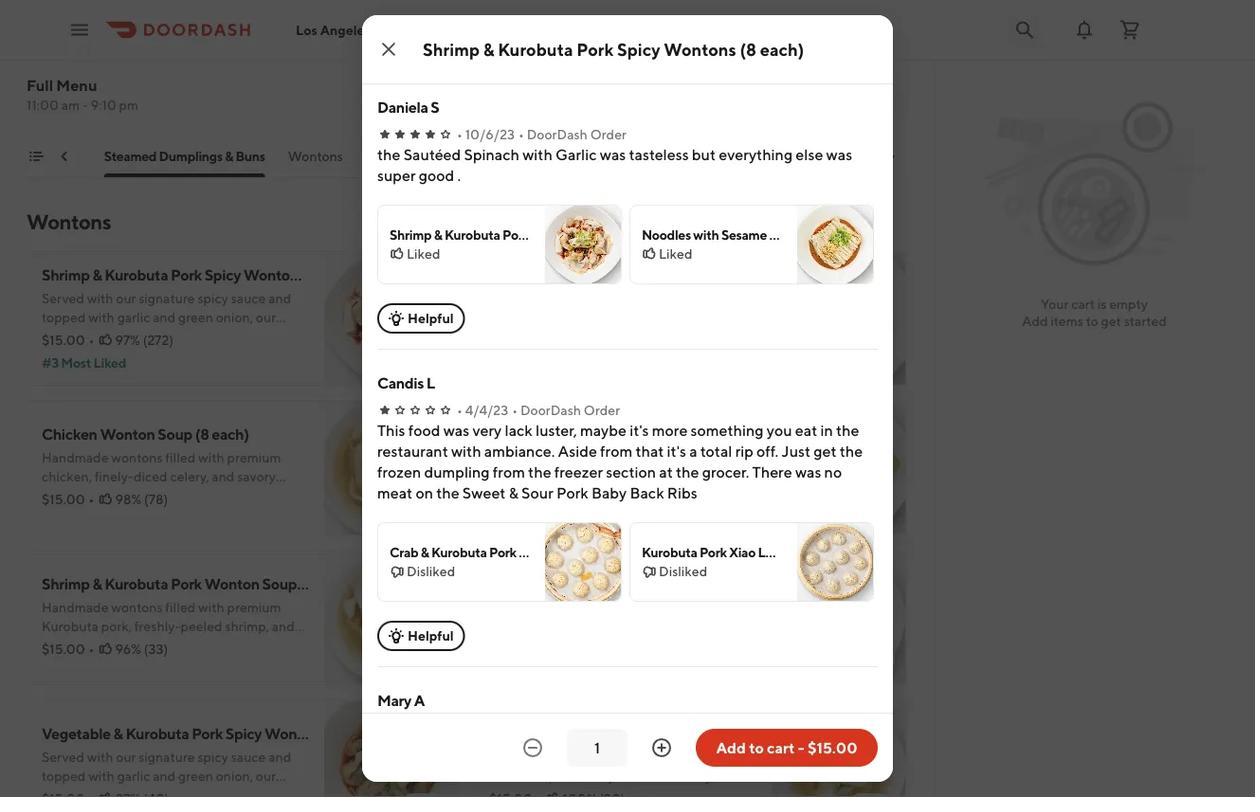 Task type: describe. For each thing, give the bounding box(es) containing it.
noodles for noodles
[[521, 148, 572, 164]]

grams)
[[207, 63, 253, 81]]

cart inside button
[[767, 739, 795, 757]]

• left 98% (60)
[[536, 492, 542, 507]]

kurobuta inside vegetable & kurobuta pork spicy wontons (8 each) served with our signature spicy sauce and topped with garlic and green onion, our handmade wontons are always a fan favorite.
[[126, 725, 189, 743]]

favorite. for vegetable
[[259, 787, 308, 797]]

signature inside chicken spicy wontons (8 each) served with our signature spicy sauce and topped with garlic and green onion, our handmade wontons are always a fan favorite.
[[586, 300, 642, 316]]

0 horizontal spatial liked
[[93, 355, 126, 371]]

add button for shrimp & kurobuta pork wonton soup (8 each)
[[399, 644, 447, 674]]

noodles with sesame sauce image
[[797, 206, 873, 283]]

vegetable & kurobuta pork spicy wontons (8 each) served with our signature spicy sauce and topped with garlic and green onion, our handmade wontons are always a fan favorite.
[[42, 725, 382, 797]]

shrimp & kurobuta pork wonton soup (8 each)
[[42, 575, 353, 593]]

disliked for pork
[[659, 564, 707, 579]]

95% (23)
[[108, 91, 162, 107]]

shrimp inside shrimp & kurobuta pork spicy wontons (8 each) served with our signature spicy sauce and topped with garlic and green onion, our handmade wontons are always a fan favorite.
[[42, 266, 90, 284]]

noodle soups
[[594, 148, 679, 164]]

desserts
[[897, 148, 949, 164]]

kurobuta pork xiao long bao (10 each)
[[642, 545, 869, 560]]

order for l
[[584, 402, 620, 418]]

$15.00 • for vegan spicy wontons (8 each)
[[489, 492, 542, 507]]

• left 98% (78) at the bottom left of page
[[89, 492, 94, 507]]

helpful button for daniela
[[377, 303, 465, 334]]

liked for noodles
[[659, 246, 692, 262]]

spicy for shrimp
[[198, 291, 228, 306]]

$15.00 • for chicken wonton soup (8 each)
[[42, 492, 94, 507]]

topped for shrimp
[[42, 310, 86, 325]]

large side of ginger (50 grams)
[[42, 63, 253, 81]]

a for vegetable
[[227, 787, 234, 797]]

& inside shrimp & kurobuta pork spicy wontons (8 each) served with our signature spicy sauce and topped with garlic and green onion, our handmade wontons are always a fan favorite.
[[92, 266, 102, 284]]

noodles with sesame sauce
[[642, 227, 805, 243]]

your cart is empty add items to get started
[[1022, 296, 1167, 329]]

• right 4/4/23
[[512, 402, 518, 418]]

green for vegetable
[[178, 768, 213, 784]]

add to cart - $15.00
[[716, 739, 858, 757]]

$15.00 for chicken wonton soup (8 each)
[[42, 492, 85, 507]]

add button for vegan wonton soup (8 each)
[[846, 644, 895, 674]]

dumplings
[[159, 148, 223, 164]]

94%
[[563, 342, 589, 357]]

from the wok button
[[702, 147, 788, 177]]

(50
[[180, 63, 205, 81]]

(8 inside chicken spicy wontons (8 each) served with our signature spicy sauce and topped with garlic and green onion, our handmade wontons are always a fan favorite.
[[651, 275, 664, 293]]

los
[[296, 22, 317, 38]]

empty
[[1109, 296, 1148, 312]]

sesame
[[721, 227, 767, 243]]

handmade for shrimp
[[42, 328, 106, 344]]

doordash for daniela s
[[527, 127, 588, 142]]

los angeles
[[296, 22, 371, 38]]

reviews (4)
[[719, 48, 801, 66]]

pork inside vegetable & kurobuta pork spicy wontons (8 each) served with our signature spicy sauce and topped with garlic and green onion, our handmade wontons are always a fan favorite.
[[192, 725, 223, 743]]

add inside shrimp & kurobuta pork spicy wontons (8 each) dialog
[[716, 739, 746, 757]]

(4)
[[781, 48, 801, 66]]

94% (161)
[[563, 342, 618, 357]]

& inside vegetable & kurobuta pork spicy wontons (8 each) served with our signature spicy sauce and topped with garlic and green onion, our handmade wontons are always a fan favorite.
[[113, 725, 123, 743]]

97% (272)
[[115, 332, 174, 348]]

(8 inside vegetable & kurobuta pork spicy wontons (8 each) served with our signature spicy sauce and topped with garlic and green onion, our handmade wontons are always a fan favorite.
[[329, 725, 343, 743]]

soups
[[642, 148, 679, 164]]

angeles
[[320, 22, 371, 38]]

favorite. inside chicken spicy wontons (8 each) served with our signature spicy sauce and topped with garlic and green onion, our handmade wontons are always a fan favorite.
[[706, 338, 755, 354]]

menu
[[56, 76, 97, 94]]

to inside button
[[749, 739, 764, 757]]

cart inside your cart is empty add items to get started
[[1071, 296, 1095, 312]]

1 long from the left
[[548, 545, 578, 560]]

green inside chicken spicy wontons (8 each) served with our signature spicy sauce and topped with garlic and green onion, our handmade wontons are always a fan favorite.
[[626, 319, 661, 335]]

noodle soups button
[[594, 147, 679, 177]]

add inside your cart is empty add items to get started
[[1022, 313, 1048, 329]]

kurobuta inside shrimp & kurobuta pork spicy wontons (8 each) served with our signature spicy sauce and topped with garlic and green onion, our handmade wontons are always a fan favorite.
[[105, 266, 168, 284]]

spicy inside chicken spicy wontons (8 each) served with our signature spicy sauce and topped with garlic and green onion, our handmade wontons are always a fan favorite.
[[645, 300, 676, 316]]

(78)
[[144, 492, 168, 507]]

$15.00 for shrimp & kurobuta pork spicy wontons (8 each)
[[42, 332, 85, 348]]

greens button
[[366, 147, 410, 177]]

sauce inside chicken spicy wontons (8 each) served with our signature spicy sauce and topped with garlic and green onion, our handmade wontons are always a fan favorite.
[[678, 300, 713, 316]]

(272)
[[143, 332, 174, 348]]

carte
[[840, 148, 874, 164]]

$15.00 inside button
[[808, 739, 858, 757]]

kurobuta pork xiao long bao (10 each) image
[[797, 523, 873, 601]]

signature for shrimp
[[139, 291, 195, 306]]

$2.50
[[42, 91, 78, 107]]

are for vegetable
[[163, 787, 182, 797]]

$15.00 • for chicken spicy wontons (8 each)
[[489, 342, 542, 357]]

10/6/23
[[465, 127, 515, 142]]

11:00
[[27, 97, 59, 113]]

los angeles button
[[296, 22, 386, 38]]

96%
[[115, 641, 141, 657]]

am
[[61, 97, 80, 113]]

notification bell image
[[1073, 18, 1096, 41]]

(23)
[[137, 91, 162, 107]]

(8 inside shrimp & kurobuta pork spicy wontons (8 each) served with our signature spicy sauce and topped with garlic and green onion, our handmade wontons are always a fan favorite.
[[308, 266, 322, 284]]

helpful for l
[[408, 628, 454, 644]]

steamed
[[105, 148, 157, 164]]

(33)
[[144, 641, 168, 657]]

most
[[61, 355, 91, 371]]

add item to cart image for vegetable & kurobuta pork spicy wontons (8 each)
[[410, 793, 436, 797]]

specialties
[[433, 148, 498, 164]]

wontons inside chicken spicy wontons (8 each) served with our signature spicy sauce and topped with garlic and green onion, our handmade wontons are always a fan favorite.
[[556, 338, 608, 354]]

order button
[[444, 38, 546, 76]]

started
[[1124, 313, 1167, 329]]

1 horizontal spatial shrimp & kurobuta pork spicy wontons (8 each) image
[[545, 206, 621, 283]]

get
[[1101, 313, 1121, 329]]

your
[[1041, 296, 1069, 312]]

(60)
[[592, 492, 618, 507]]

1 xiao from the left
[[519, 545, 545, 560]]

- inside button
[[798, 739, 805, 757]]

$15.00 for shrimp & kurobuta pork wonton soup (8 each)
[[42, 641, 85, 657]]

chicken spicy wontons (8 each) served with our signature spicy sauce and topped with garlic and green onion, our handmade wontons are always a fan favorite.
[[489, 275, 755, 354]]

green for shrimp
[[178, 310, 213, 325]]

mary a
[[377, 692, 425, 710]]

to inside your cart is empty add items to get started
[[1086, 313, 1099, 329]]

kurobuta up "96% (33)"
[[105, 575, 168, 593]]

1 vertical spatial shrimp & kurobuta pork spicy wontons (8 each)
[[390, 227, 669, 243]]

greens
[[366, 148, 410, 164]]

$15.00 • for shrimp & kurobuta pork wonton soup (8 each)
[[42, 641, 94, 657]]

from the wok
[[702, 148, 788, 164]]

vegetable & kurobuta pork wonton soup (8 each)
[[489, 725, 822, 743]]

fan for vegetable
[[237, 787, 256, 797]]

crab
[[390, 545, 418, 560]]

kurobuta right crab on the bottom
[[431, 545, 487, 560]]

shrimp & kurobuta pork spicy wontons (8 each) served with our signature spicy sauce and topped with garlic and green onion, our handmade wontons are always a fan favorite.
[[42, 266, 361, 344]]

98% (60)
[[563, 492, 618, 507]]

wok
[[759, 148, 788, 164]]

0 vertical spatial shrimp & kurobuta pork spicy wontons (8 each)
[[423, 39, 804, 59]]

vegan wonton soup (8 each) image
[[772, 551, 906, 685]]

a for shrimp
[[227, 328, 234, 344]]

of
[[115, 63, 129, 81]]

• left 96%
[[89, 641, 94, 657]]

reviews
[[719, 48, 778, 66]]

vegetable & kurobuta pork spicy wontons (8 each) image
[[324, 701, 459, 797]]

each) inside chicken spicy wontons (8 each) served with our signature spicy sauce and topped with garlic and green onion, our handmade wontons are always a fan favorite.
[[667, 275, 704, 293]]

#3
[[42, 355, 59, 371]]

a inside chicken spicy wontons (8 each) served with our signature spicy sauce and topped with garlic and green onion, our handmade wontons are always a fan favorite.
[[675, 338, 682, 354]]

• up specialties
[[457, 127, 463, 142]]

noodle
[[594, 148, 639, 164]]

are inside chicken spicy wontons (8 each) served with our signature spicy sauce and topped with garlic and green onion, our handmade wontons are always a fan favorite.
[[610, 338, 629, 354]]

a inside dialog
[[414, 692, 425, 710]]

specialties button
[[433, 147, 498, 177]]

vegetable for vegetable & kurobuta pork spicy wontons (8 each) served with our signature spicy sauce and topped with garlic and green onion, our handmade wontons are always a fan favorite.
[[42, 725, 111, 743]]

decrease quantity by 1 image
[[521, 737, 544, 759]]

- inside full menu 11:00 am - 9:10 pm
[[82, 97, 88, 113]]

• right 10/6/23
[[519, 127, 524, 142]]

onion, for shrimp
[[216, 310, 253, 325]]

cod dumplings (10 each) image
[[324, 0, 459, 5]]

close shrimp & kurobuta pork spicy wontons (8 each) image
[[377, 38, 400, 61]]

2 bao from the left
[[790, 545, 813, 560]]

96% (33)
[[115, 641, 168, 657]]

buns
[[236, 148, 266, 164]]

candis
[[377, 374, 424, 392]]



Task type: locate. For each thing, give the bounding box(es) containing it.
are for shrimp
[[163, 328, 182, 344]]

vegetable
[[42, 725, 111, 743], [489, 725, 558, 743]]

• left 4/4/23
[[457, 402, 463, 418]]

1 vertical spatial chicken
[[42, 425, 97, 443]]

1 horizontal spatial vegetable
[[489, 725, 558, 743]]

0 horizontal spatial to
[[749, 739, 764, 757]]

pm
[[119, 97, 138, 113]]

1 vertical spatial -
[[798, 739, 805, 757]]

1 horizontal spatial disliked
[[659, 564, 707, 579]]

1 horizontal spatial cart
[[1071, 296, 1095, 312]]

$15.00 • left 98% (78) at the bottom left of page
[[42, 492, 94, 507]]

(8
[[740, 39, 757, 59], [622, 227, 634, 243], [308, 266, 322, 284], [651, 275, 664, 293], [195, 425, 209, 443], [638, 425, 652, 443], [300, 575, 314, 593], [630, 575, 644, 593], [329, 725, 343, 743], [768, 725, 782, 743]]

sauce for shrimp
[[231, 291, 266, 306]]

pork inside shrimp & kurobuta pork spicy wontons (8 each) served with our signature spicy sauce and topped with garlic and green onion, our handmade wontons are always a fan favorite.
[[171, 266, 202, 284]]

shrimp
[[423, 39, 480, 59], [390, 227, 432, 243], [42, 266, 90, 284], [42, 575, 90, 593]]

2 vegan from the top
[[489, 575, 532, 593]]

vegan spicy wontons (8 each) image
[[772, 401, 906, 536]]

2 horizontal spatial liked
[[659, 246, 692, 262]]

98% for spicy
[[563, 492, 589, 507]]

0 vertical spatial vegan
[[489, 425, 532, 443]]

shrimp & kurobuta pork spicy wontons (8 each) image
[[545, 206, 621, 283], [324, 251, 459, 386]]

1 vertical spatial doordash
[[520, 402, 581, 418]]

s
[[431, 98, 439, 116]]

from
[[702, 148, 734, 164]]

$15.00 • up crab & kurobuta pork xiao long bao (10 each)
[[489, 492, 542, 507]]

side
[[83, 63, 112, 81]]

a
[[811, 148, 820, 164], [414, 692, 425, 710]]

wontons
[[664, 39, 736, 59], [288, 148, 344, 164], [27, 210, 111, 234], [566, 227, 620, 243], [243, 266, 305, 284], [586, 275, 648, 293], [574, 425, 635, 443], [264, 725, 326, 743]]

sauce inside vegetable & kurobuta pork spicy wontons (8 each) served with our signature spicy sauce and topped with garlic and green onion, our handmade wontons are always a fan favorite.
[[231, 749, 266, 765]]

0 vertical spatial helpful button
[[377, 303, 465, 334]]

open menu image
[[68, 18, 91, 41]]

1 horizontal spatial xiao
[[729, 545, 756, 560]]

9:10
[[91, 97, 116, 113]]

signature inside shrimp & kurobuta pork spicy wontons (8 each) served with our signature spicy sauce and topped with garlic and green onion, our handmade wontons are always a fan favorite.
[[139, 291, 195, 306]]

chicken for chicken wonton soup (8 each)
[[42, 425, 97, 443]]

0 horizontal spatial bao
[[580, 545, 603, 560]]

$15.00
[[42, 332, 85, 348], [489, 342, 532, 357], [42, 492, 85, 507], [489, 492, 532, 507], [42, 641, 85, 657], [808, 739, 858, 757]]

1 horizontal spatial 98%
[[563, 492, 589, 507]]

• 10/6/23 • doordash order
[[457, 127, 627, 142]]

a inside vegetable & kurobuta pork spicy wontons (8 each) served with our signature spicy sauce and topped with garlic and green onion, our handmade wontons are always a fan favorite.
[[227, 787, 234, 797]]

1 horizontal spatial a
[[811, 148, 820, 164]]

garlic for shrimp
[[117, 310, 150, 325]]

add button for chicken wonton soup (8 each)
[[399, 494, 447, 524]]

a left la
[[811, 148, 820, 164]]

1 horizontal spatial -
[[798, 739, 805, 757]]

$15.00 • up most
[[42, 332, 94, 348]]

kurobuta right crab & kurobuta pork xiao long bao (10 each) image
[[642, 545, 697, 560]]

crab & kurobuta pork xiao long bao (10 each) image
[[545, 523, 621, 601]]

0 horizontal spatial cart
[[767, 739, 795, 757]]

full
[[27, 76, 53, 94]]

1 horizontal spatial (10
[[816, 545, 834, 560]]

0 horizontal spatial vegetable
[[42, 725, 111, 743]]

pork
[[577, 39, 614, 59], [502, 227, 530, 243], [171, 266, 202, 284], [489, 545, 516, 560], [700, 545, 727, 560], [171, 575, 202, 593], [192, 725, 223, 743], [639, 725, 670, 743]]

doordash
[[527, 127, 588, 142], [520, 402, 581, 418]]

wontons inside vegetable & kurobuta pork spicy wontons (8 each) served with our signature spicy sauce and topped with garlic and green onion, our handmade wontons are always a fan favorite.
[[264, 725, 326, 743]]

long up vegan wonton soup (8 each) at the bottom of page
[[548, 545, 578, 560]]

cart
[[1071, 296, 1095, 312], [767, 739, 795, 757]]

are inside shrimp & kurobuta pork spicy wontons (8 each) served with our signature spicy sauce and topped with garlic and green onion, our handmade wontons are always a fan favorite.
[[163, 328, 182, 344]]

spicy
[[198, 291, 228, 306], [645, 300, 676, 316], [198, 749, 228, 765]]

0 vertical spatial chicken
[[489, 275, 545, 293]]

• 4/4/23 • doordash order
[[457, 402, 620, 418]]

helpful up mary a
[[408, 628, 454, 644]]

1 horizontal spatial add item to cart image
[[857, 793, 884, 797]]

liked for shrimp
[[407, 246, 440, 262]]

doordash for candis l
[[520, 402, 581, 418]]

0 vertical spatial helpful
[[408, 310, 454, 326]]

98% for wonton
[[115, 492, 141, 507]]

served
[[42, 291, 84, 306], [489, 300, 532, 316], [42, 749, 84, 765]]

0 vertical spatial cart
[[1071, 296, 1095, 312]]

a right mary
[[414, 692, 425, 710]]

xiao
[[519, 545, 545, 560], [729, 545, 756, 560]]

served for vegetable
[[42, 749, 84, 765]]

the
[[736, 148, 757, 164]]

order up 10/6/23
[[474, 48, 516, 66]]

#3 most liked
[[42, 355, 126, 371]]

spicy inside vegetable & kurobuta pork spicy wontons (8 each) served with our signature spicy sauce and topped with garlic and green onion, our handmade wontons are always a fan favorite.
[[225, 725, 262, 743]]

onion, inside chicken spicy wontons (8 each) served with our signature spicy sauce and topped with garlic and green onion, our handmade wontons are always a fan favorite.
[[663, 319, 701, 335]]

vegetable for vegetable & kurobuta pork wonton soup (8 each)
[[489, 725, 558, 743]]

0 vertical spatial doordash
[[527, 127, 588, 142]]

kurobuta down specialties button
[[445, 227, 500, 243]]

1 add item to cart image from the left
[[410, 793, 436, 797]]

1 horizontal spatial chicken
[[489, 275, 545, 293]]

kurobuta up 97% (272) on the left top of page
[[105, 266, 168, 284]]

a la carte
[[811, 148, 874, 164]]

shrimp & kurobuta pork spicy wontons (8 each) dialog
[[362, 0, 893, 797]]

chicken for chicken spicy wontons (8 each) served with our signature spicy sauce and topped with garlic and green onion, our handmade wontons are always a fan favorite.
[[489, 275, 545, 293]]

1 helpful from the top
[[408, 310, 454, 326]]

noodles for noodles with sesame sauce
[[642, 227, 691, 243]]

bao down vegan spicy wontons (8 each) image
[[790, 545, 813, 560]]

a inside button
[[811, 148, 820, 164]]

1 98% from the left
[[115, 492, 141, 507]]

steamed dumplings & buns
[[105, 148, 266, 164]]

Current quantity is 1 number field
[[578, 738, 616, 758]]

chicken inside chicken spicy wontons (8 each) served with our signature spicy sauce and topped with garlic and green onion, our handmade wontons are always a fan favorite.
[[489, 275, 545, 293]]

0 vertical spatial a
[[811, 148, 820, 164]]

wontons button
[[288, 147, 344, 177]]

vegan wonton soup (8 each)
[[489, 575, 684, 593]]

xiao left kurobuta pork xiao long bao (10 each) image
[[729, 545, 756, 560]]

chicken wonton soup (8 each) image
[[324, 401, 459, 536]]

add button for chicken spicy wontons (8 each)
[[846, 344, 895, 374]]

add
[[410, 120, 436, 136], [1022, 313, 1048, 329], [410, 351, 436, 367], [857, 351, 884, 367], [410, 501, 436, 517], [410, 651, 436, 666], [857, 651, 884, 666], [716, 739, 746, 757]]

helpful up 'l' at the left top of the page
[[408, 310, 454, 326]]

are
[[163, 328, 182, 344], [610, 338, 629, 354], [163, 787, 182, 797]]

vegan for vegan spicy wontons (8 each)
[[489, 425, 532, 443]]

crab & kurobuta pork xiao long bao (10 each)
[[390, 545, 659, 560]]

favorite. for shrimp
[[259, 328, 308, 344]]

$2.50 •
[[42, 91, 87, 107]]

chicken spicy wontons (8 each) image
[[772, 251, 906, 386]]

noodles left sesame
[[642, 227, 691, 243]]

candis l
[[377, 374, 435, 392]]

1 horizontal spatial bao
[[790, 545, 813, 560]]

0 horizontal spatial noodles
[[521, 148, 572, 164]]

is
[[1098, 296, 1107, 312]]

4/4/23
[[465, 402, 508, 418]]

•
[[82, 91, 87, 107], [457, 127, 463, 142], [519, 127, 524, 142], [89, 332, 94, 348], [536, 342, 542, 357], [457, 402, 463, 418], [512, 402, 518, 418], [89, 492, 94, 507], [536, 492, 542, 507], [89, 641, 94, 657]]

1 helpful button from the top
[[377, 303, 465, 334]]

$15.00 • left 94%
[[489, 342, 542, 357]]

$15.00 • for shrimp & kurobuta pork spicy wontons (8 each)
[[42, 332, 94, 348]]

disliked for &
[[407, 564, 455, 579]]

1 vegan from the top
[[489, 425, 532, 443]]

sauce inside shrimp & kurobuta pork spicy wontons (8 each) served with our signature spicy sauce and topped with garlic and green onion, our handmade wontons are always a fan favorite.
[[231, 291, 266, 306]]

2 helpful from the top
[[408, 628, 454, 644]]

1 disliked from the left
[[407, 564, 455, 579]]

2 98% from the left
[[563, 492, 589, 507]]

vegan down 4/4/23
[[489, 425, 532, 443]]

handmade inside vegetable & kurobuta pork spicy wontons (8 each) served with our signature spicy sauce and topped with garlic and green onion, our handmade wontons are always a fan favorite.
[[42, 787, 106, 797]]

wontons for vegetable
[[109, 787, 160, 797]]

add to cart - $15.00 button
[[696, 729, 878, 767]]

noodles button
[[521, 147, 572, 177]]

served inside shrimp & kurobuta pork spicy wontons (8 each) served with our signature spicy sauce and topped with garlic and green onion, our handmade wontons are always a fan favorite.
[[42, 291, 84, 306]]

with
[[693, 227, 719, 243], [87, 291, 113, 306], [534, 300, 561, 316], [88, 310, 115, 325], [536, 319, 562, 335], [87, 749, 113, 765], [88, 768, 115, 784]]

order up noodle
[[590, 127, 627, 142]]

shrimp & kurobuta pork spicy wontons (8 each)
[[423, 39, 804, 59], [390, 227, 669, 243]]

handmade for vegetable
[[42, 787, 106, 797]]

order for s
[[590, 127, 627, 142]]

1 (10 from the left
[[605, 545, 624, 560]]

97%
[[115, 332, 140, 348]]

helpful button up 'l' at the left top of the page
[[377, 303, 465, 334]]

topped
[[42, 310, 86, 325], [489, 319, 533, 335], [42, 768, 86, 784]]

0 horizontal spatial 98%
[[115, 492, 141, 507]]

0 vertical spatial order
[[474, 48, 516, 66]]

1 vertical spatial helpful
[[408, 628, 454, 644]]

1 horizontal spatial to
[[1086, 313, 1099, 329]]

2 (10 from the left
[[816, 545, 834, 560]]

noodles
[[521, 148, 572, 164], [642, 227, 691, 243]]

-
[[82, 97, 88, 113], [798, 739, 805, 757]]

1 vertical spatial noodles
[[642, 227, 691, 243]]

wontons inside shrimp & kurobuta pork spicy wontons (8 each) served with our signature spicy sauce and topped with garlic and green onion, our handmade wontons are always a fan favorite.
[[243, 266, 305, 284]]

vegetable & kurobuta pork wonton soup (8 each) image
[[772, 701, 906, 797]]

spicy
[[617, 39, 660, 59], [532, 227, 564, 243], [204, 266, 241, 284], [547, 275, 584, 293], [535, 425, 571, 443], [225, 725, 262, 743]]

a inside shrimp & kurobuta pork spicy wontons (8 each) served with our signature spicy sauce and topped with garlic and green onion, our handmade wontons are always a fan favorite.
[[227, 328, 234, 344]]

fan inside chicken spicy wontons (8 each) served with our signature spicy sauce and topped with garlic and green onion, our handmade wontons are always a fan favorite.
[[684, 338, 704, 354]]

vegan down crab & kurobuta pork xiao long bao (10 each)
[[489, 575, 532, 593]]

sauce for vegetable
[[231, 749, 266, 765]]

favorite. inside vegetable & kurobuta pork spicy wontons (8 each) served with our signature spicy sauce and topped with garlic and green onion, our handmade wontons are always a fan favorite.
[[259, 787, 308, 797]]

green inside vegetable & kurobuta pork spicy wontons (8 each) served with our signature spicy sauce and topped with garlic and green onion, our handmade wontons are always a fan favorite.
[[178, 768, 213, 784]]

onion, inside shrimp & kurobuta pork spicy wontons (8 each) served with our signature spicy sauce and topped with garlic and green onion, our handmade wontons are always a fan favorite.
[[216, 310, 253, 325]]

helpful button
[[377, 303, 465, 334], [377, 621, 465, 651]]

1 horizontal spatial long
[[758, 545, 788, 560]]

bao up vegan wonton soup (8 each) at the bottom of page
[[580, 545, 603, 560]]

0 horizontal spatial chicken
[[42, 425, 97, 443]]

reviews (4) button
[[689, 38, 832, 76]]

topped inside vegetable & kurobuta pork spicy wontons (8 each) served with our signature spicy sauce and topped with garlic and green onion, our handmade wontons are always a fan favorite.
[[42, 768, 86, 784]]

kurobuta down (33)
[[126, 725, 189, 743]]

2 vertical spatial order
[[584, 402, 620, 418]]

l
[[426, 374, 435, 392]]

doordash up noodles button
[[527, 127, 588, 142]]

xiao up vegan wonton soup (8 each) at the bottom of page
[[519, 545, 545, 560]]

increase quantity by 1 image
[[650, 737, 673, 759]]

spicy inside shrimp & kurobuta pork spicy wontons (8 each) served with our signature spicy sauce and topped with garlic and green onion, our handmade wontons are always a fan favorite.
[[204, 266, 241, 284]]

0 horizontal spatial a
[[414, 692, 425, 710]]

vegetable inside vegetable & kurobuta pork spicy wontons (8 each) served with our signature spicy sauce and topped with garlic and green onion, our handmade wontons are always a fan favorite.
[[42, 725, 111, 743]]

always inside shrimp & kurobuta pork spicy wontons (8 each) served with our signature spicy sauce and topped with garlic and green onion, our handmade wontons are always a fan favorite.
[[185, 328, 225, 344]]

always for vegetable
[[185, 787, 225, 797]]

98% left "(78)"
[[115, 492, 141, 507]]

wontons inside shrimp & kurobuta pork spicy wontons (8 each) served with our signature spicy sauce and topped with garlic and green onion, our handmade wontons are always a fan favorite.
[[109, 328, 160, 344]]

large
[[42, 63, 80, 81]]

scroll menu navigation right image
[[884, 149, 899, 164]]

garlic inside chicken spicy wontons (8 each) served with our signature spicy sauce and topped with garlic and green onion, our handmade wontons are always a fan favorite.
[[565, 319, 598, 335]]

shrimp & kurobuta pork wonton soup (8 each) image
[[324, 551, 459, 685]]

served inside vegetable & kurobuta pork spicy wontons (8 each) served with our signature spicy sauce and topped with garlic and green onion, our handmade wontons are always a fan favorite.
[[42, 749, 84, 765]]

daniela
[[377, 98, 428, 116]]

chicken wonton soup (8 each)
[[42, 425, 249, 443]]

(161)
[[591, 342, 618, 357]]

2 xiao from the left
[[729, 545, 756, 560]]

helpful for s
[[408, 310, 454, 326]]

ginger
[[131, 63, 177, 81]]

1 vertical spatial to
[[749, 739, 764, 757]]

vegan for vegan wonton soup (8 each)
[[489, 575, 532, 593]]

order up vegan spicy wontons (8 each)
[[584, 402, 620, 418]]

add item to cart image
[[410, 793, 436, 797], [857, 793, 884, 797]]

favorite. inside shrimp & kurobuta pork spicy wontons (8 each) served with our signature spicy sauce and topped with garlic and green onion, our handmade wontons are always a fan favorite.
[[259, 328, 308, 344]]

green inside shrimp & kurobuta pork spicy wontons (8 each) served with our signature spicy sauce and topped with garlic and green onion, our handmade wontons are always a fan favorite.
[[178, 310, 213, 325]]

fan for shrimp
[[237, 328, 256, 344]]

spicy inside chicken spicy wontons (8 each) served with our signature spicy sauce and topped with garlic and green onion, our handmade wontons are always a fan favorite.
[[547, 275, 584, 293]]

1 vertical spatial cart
[[767, 739, 795, 757]]

served for shrimp
[[42, 291, 84, 306]]

scroll menu navigation left image
[[57, 149, 72, 164]]

$15.00 for vegan spicy wontons (8 each)
[[489, 492, 532, 507]]

long left kurobuta pork xiao long bao (10 each) image
[[758, 545, 788, 560]]

• right am
[[82, 91, 87, 107]]

to left 'vegetable & kurobuta pork wonton soup (8 each)' 'image'
[[749, 739, 764, 757]]

liked
[[407, 246, 440, 262], [659, 246, 692, 262], [93, 355, 126, 371]]

fan inside vegetable & kurobuta pork spicy wontons (8 each) served with our signature spicy sauce and topped with garlic and green onion, our handmade wontons are always a fan favorite.
[[237, 787, 256, 797]]

chicken & mushroom buns (2 each) image
[[772, 0, 906, 5]]

1 horizontal spatial noodles
[[642, 227, 691, 243]]

la
[[823, 148, 838, 164]]

helpful button for candis
[[377, 621, 465, 651]]

1 horizontal spatial liked
[[407, 246, 440, 262]]

0 horizontal spatial long
[[548, 545, 578, 560]]

garlic inside vegetable & kurobuta pork spicy wontons (8 each) served with our signature spicy sauce and topped with garlic and green onion, our handmade wontons are always a fan favorite.
[[117, 768, 150, 784]]

spicy for vegetable
[[198, 749, 228, 765]]

soup
[[158, 425, 192, 443], [262, 575, 297, 593], [592, 575, 627, 593], [731, 725, 765, 743]]

0 vertical spatial -
[[82, 97, 88, 113]]

topped inside chicken spicy wontons (8 each) served with our signature spicy sauce and topped with garlic and green onion, our handmade wontons are always a fan favorite.
[[489, 319, 533, 335]]

add item to cart image for vegetable & kurobuta pork wonton soup (8 each)
[[857, 793, 884, 797]]

2 vegetable from the left
[[489, 725, 558, 743]]

each) inside shrimp & kurobuta pork spicy wontons (8 each) served with our signature spicy sauce and topped with garlic and green onion, our handmade wontons are always a fan favorite.
[[324, 266, 361, 284]]

with inside shrimp & kurobuta pork spicy wontons (8 each) dialog
[[693, 227, 719, 243]]

each) inside vegetable & kurobuta pork spicy wontons (8 each) served with our signature spicy sauce and topped with garlic and green onion, our handmade wontons are always a fan favorite.
[[345, 725, 382, 743]]

1 bao from the left
[[580, 545, 603, 560]]

signature
[[139, 291, 195, 306], [586, 300, 642, 316], [139, 749, 195, 765]]

wontons inside chicken spicy wontons (8 each) served with our signature spicy sauce and topped with garlic and green onion, our handmade wontons are always a fan favorite.
[[586, 275, 648, 293]]

2 long from the left
[[758, 545, 788, 560]]

served inside chicken spicy wontons (8 each) served with our signature spicy sauce and topped with garlic and green onion, our handmade wontons are always a fan favorite.
[[489, 300, 532, 316]]

0 horizontal spatial add item to cart image
[[410, 793, 436, 797]]

95%
[[108, 91, 135, 107]]

1 vertical spatial order
[[590, 127, 627, 142]]

spicy inside shrimp & kurobuta pork spicy wontons (8 each) served with our signature spicy sauce and topped with garlic and green onion, our handmade wontons are always a fan favorite.
[[198, 291, 228, 306]]

topped inside shrimp & kurobuta pork spicy wontons (8 each) served with our signature spicy sauce and topped with garlic and green onion, our handmade wontons are always a fan favorite.
[[42, 310, 86, 325]]

0 vertical spatial noodles
[[521, 148, 572, 164]]

onion, for vegetable
[[216, 768, 253, 784]]

0 horizontal spatial (10
[[605, 545, 624, 560]]

0 vertical spatial to
[[1086, 313, 1099, 329]]

kurobuta left increase quantity by 1 image
[[573, 725, 636, 743]]

disliked down kurobuta pork xiao long bao (10 each)
[[659, 564, 707, 579]]

2 helpful button from the top
[[377, 621, 465, 651]]

0 horizontal spatial shrimp & kurobuta pork spicy wontons (8 each) image
[[324, 251, 459, 386]]

fan inside shrimp & kurobuta pork spicy wontons (8 each) served with our signature spicy sauce and topped with garlic and green onion, our handmade wontons are always a fan favorite.
[[237, 328, 256, 344]]

are inside vegetable & kurobuta pork spicy wontons (8 each) served with our signature spicy sauce and topped with garlic and green onion, our handmade wontons are always a fan favorite.
[[163, 787, 182, 797]]

a
[[227, 328, 234, 344], [675, 338, 682, 354], [227, 787, 234, 797]]

0 horizontal spatial xiao
[[519, 545, 545, 560]]

onion, inside vegetable & kurobuta pork spicy wontons (8 each) served with our signature spicy sauce and topped with garlic and green onion, our handmade wontons are always a fan favorite.
[[216, 768, 253, 784]]

signature inside vegetable & kurobuta pork spicy wontons (8 each) served with our signature spicy sauce and topped with garlic and green onion, our handmade wontons are always a fan favorite.
[[139, 749, 195, 765]]

1 vertical spatial a
[[414, 692, 425, 710]]

wontons inside vegetable & kurobuta pork spicy wontons (8 each) served with our signature spicy sauce and topped with garlic and green onion, our handmade wontons are always a fan favorite.
[[109, 787, 160, 797]]

(10 down vegan spicy wontons (8 each) image
[[816, 545, 834, 560]]

always for shrimp
[[185, 328, 225, 344]]

chicken
[[489, 275, 545, 293], [42, 425, 97, 443]]

handmade inside shrimp & kurobuta pork spicy wontons (8 each) served with our signature spicy sauce and topped with garlic and green onion, our handmade wontons are always a fan favorite.
[[42, 328, 106, 344]]

98% (78)
[[115, 492, 168, 507]]

0 items, open order cart image
[[1119, 18, 1141, 41]]

garlic for vegetable
[[117, 768, 150, 784]]

(10 up vegan wonton soup (8 each) at the bottom of page
[[605, 545, 624, 560]]

1 vertical spatial helpful button
[[377, 621, 465, 651]]

$15.00 •
[[42, 332, 94, 348], [489, 342, 542, 357], [42, 492, 94, 507], [489, 492, 542, 507], [42, 641, 94, 657]]

disliked
[[407, 564, 455, 579], [659, 564, 707, 579]]

$15.00 for chicken spicy wontons (8 each)
[[489, 342, 532, 357]]

wontons for shrimp
[[109, 328, 160, 344]]

garlic inside shrimp & kurobuta pork spicy wontons (8 each) served with our signature spicy sauce and topped with garlic and green onion, our handmade wontons are always a fan favorite.
[[117, 310, 150, 325]]

add button for shrimp & kurobuta pork spicy wontons (8 each)
[[399, 344, 447, 374]]

0 horizontal spatial -
[[82, 97, 88, 113]]

• up '#3 most liked'
[[89, 332, 94, 348]]

always inside chicken spicy wontons (8 each) served with our signature spicy sauce and topped with garlic and green onion, our handmade wontons are always a fan favorite.
[[632, 338, 672, 354]]

signature for vegetable
[[139, 749, 195, 765]]

daniela s
[[377, 98, 439, 116]]

topped for vegetable
[[42, 768, 86, 784]]

full menu 11:00 am - 9:10 pm
[[27, 76, 138, 113]]

spicy inside vegetable & kurobuta pork spicy wontons (8 each) served with our signature spicy sauce and topped with garlic and green onion, our handmade wontons are always a fan favorite.
[[198, 749, 228, 765]]

1 vegetable from the left
[[42, 725, 111, 743]]

kurobuta up • 10/6/23 • doordash order
[[498, 39, 573, 59]]

items
[[1051, 313, 1083, 329]]

a la carte button
[[811, 147, 874, 177]]

(10
[[605, 545, 624, 560], [816, 545, 834, 560]]

2 add item to cart image from the left
[[857, 793, 884, 797]]

$15.00 • left 96%
[[42, 641, 94, 657]]

kurobuta
[[498, 39, 573, 59], [445, 227, 500, 243], [105, 266, 168, 284], [431, 545, 487, 560], [642, 545, 697, 560], [105, 575, 168, 593], [126, 725, 189, 743], [573, 725, 636, 743]]

2 disliked from the left
[[659, 564, 707, 579]]

sauce
[[231, 291, 266, 306], [678, 300, 713, 316], [231, 749, 266, 765]]

helpful
[[408, 310, 454, 326], [408, 628, 454, 644]]

1 vertical spatial vegan
[[489, 575, 532, 593]]

98% left '(60)'
[[563, 492, 589, 507]]

noodles down • 10/6/23 • doordash order
[[521, 148, 572, 164]]

mary
[[377, 692, 411, 710]]

disliked down crab on the bottom
[[407, 564, 455, 579]]

handmade inside chicken spicy wontons (8 each) served with our signature spicy sauce and topped with garlic and green onion, our handmade wontons are always a fan favorite.
[[489, 338, 554, 354]]

always inside vegetable & kurobuta pork spicy wontons (8 each) served with our signature spicy sauce and topped with garlic and green onion, our handmade wontons are always a fan favorite.
[[185, 787, 225, 797]]

sauce
[[769, 227, 805, 243]]

noodles inside shrimp & kurobuta pork spicy wontons (8 each) dialog
[[642, 227, 691, 243]]

desserts button
[[897, 147, 949, 177]]

order inside button
[[474, 48, 516, 66]]

doordash up vegan spicy wontons (8 each)
[[520, 402, 581, 418]]

• left 94%
[[536, 342, 542, 357]]

helpful button up mary a
[[377, 621, 465, 651]]

to left get
[[1086, 313, 1099, 329]]

0 horizontal spatial disliked
[[407, 564, 455, 579]]



Task type: vqa. For each thing, say whether or not it's contained in the screenshot.
2 inside 1 Family Big Box + 2 Rolls Feeds 4-6 Shrimp or Tofu rolls  With 6 Cookies  Includes a bottle of Tamarind Vinaigrette and Sriracha
no



